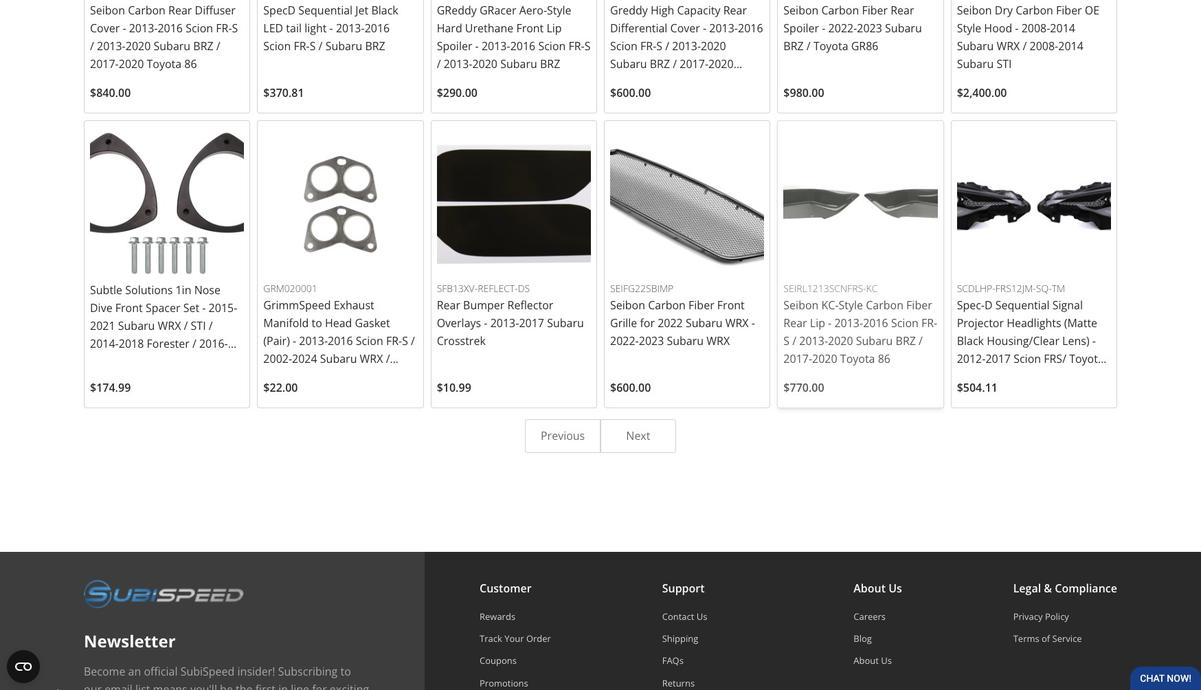 Task type: describe. For each thing, give the bounding box(es) containing it.
brz inside seibon carbon rear diffuser cover - 2013-2016 scion fr-s / 2013-2020 subaru brz / 2017-2020 toyota 86
[[193, 39, 214, 54]]

fr- inside greddy gracer aero-style hard urethane front lip spoiler - 2013-2016 scion fr-s / 2013-2020 subaru brz
[[569, 39, 585, 54]]

s inside seibon carbon rear diffuser cover - 2013-2016 scion fr-s / 2013-2020 subaru brz / 2017-2020 toyota 86
[[232, 21, 238, 36]]

1 vertical spatial 2008-
[[1030, 39, 1059, 54]]

grm020001 grimmspeed exhaust manifold to head gasket (pair) - 2013-2016 scion fr-s / 2002-2024 subaru wrx / 2004-2021 sti / 2013-2020 brz / 2004-2013 forester / 2017-2019 toyota 86
[[264, 282, 415, 420]]

rear inside seibon carbon rear diffuser cover - 2013-2016 scion fr-s / 2013-2020 subaru brz / 2017-2020 toyota 86
[[169, 3, 192, 18]]

wrx inside seibon dry carbon fiber oe style hood - 2008-2014 subaru wrx / 2008-2014 subaru sti
[[997, 39, 1021, 54]]

the
[[236, 682, 253, 690]]

- inside scdlhp-frs12jm-sq-tm spec-d sequential signal projector headlights (matte black housing/clear lens) - 2012-2017 scion frs/ toyota 86
[[1093, 334, 1097, 349]]

scdlhp-frs12jm-sq-tm spec-d sequential signal projector headlights (matte black housing/clear lens) - 2012-2017 scion frs/ toyota 86
[[958, 282, 1105, 385]]

cover inside 'greddy high capacity rear differential cover - 2013-2016 scion fr-s / 2013-2020 subaru brz / 2017-2020 toyota 86 $600.00'
[[671, 21, 701, 36]]

gr86
[[852, 39, 879, 54]]

sequential inside specd sequential jet black led tail light - 2013-2016 scion fr-s / subaru brz
[[299, 3, 353, 18]]

$600.00 inside 'greddy high capacity rear differential cover - 2013-2016 scion fr-s / 2013-2020 subaru brz / 2017-2020 toyota 86 $600.00'
[[611, 85, 651, 101]]

$840.00
[[90, 85, 131, 101]]

- inside seirl1213scnfrs-kc seibon kc-style carbon fiber rear lip - 2013-2016 scion fr- s / 2013-2020 subaru brz / 2017-2020 toyota 86
[[829, 316, 832, 331]]

/ inside specd sequential jet black led tail light - 2013-2016 scion fr-s / subaru brz
[[319, 39, 323, 54]]

seibon inside seirl1213scnfrs-kc seibon kc-style carbon fiber rear lip - 2013-2016 scion fr- s / 2013-2020 subaru brz / 2017-2020 toyota 86
[[784, 298, 819, 313]]

86 inside seirl1213scnfrs-kc seibon kc-style carbon fiber rear lip - 2013-2016 scion fr- s / 2013-2020 subaru brz / 2017-2020 toyota 86
[[879, 352, 891, 367]]

1 about us from the top
[[854, 581, 903, 596]]

lens)
[[1063, 334, 1090, 349]]

&
[[1045, 581, 1053, 596]]

specd sequential jet black led tail light - 2013-2016 scion fr-s / subaru brz
[[264, 3, 399, 54]]

spoiler inside greddy gracer aero-style hard urethane front lip spoiler - 2013-2016 scion fr-s / 2013-2020 subaru brz
[[437, 39, 473, 54]]

previous
[[541, 429, 585, 444]]

seifg22sbimp
[[611, 282, 674, 295]]

brz inside 'greddy high capacity rear differential cover - 2013-2016 scion fr-s / 2013-2020 subaru brz / 2017-2020 toyota 86 $600.00'
[[650, 57, 671, 72]]

become an official subispeed insider! subscribing to our email list means you'll be the first in line for excitin
[[84, 664, 369, 690]]

oe
[[1086, 3, 1100, 18]]

track your order
[[480, 633, 551, 645]]

nose
[[194, 282, 221, 297]]

brz inside specd sequential jet black led tail light - 2013-2016 scion fr-s / subaru brz
[[365, 39, 386, 54]]

overlays
[[437, 316, 481, 331]]

d
[[985, 298, 993, 313]]

careers
[[854, 610, 886, 623]]

2017- inside seibon carbon rear diffuser cover - 2013-2016 scion fr-s / 2013-2020 subaru brz / 2017-2020 toyota 86
[[90, 57, 119, 72]]

projector
[[958, 316, 1005, 331]]

fiber inside the seibon carbon fiber rear spoiler - 2022-2023 subaru brz / toyota gr86
[[863, 3, 888, 18]]

bumper
[[464, 298, 505, 313]]

scion inside 'greddy high capacity rear differential cover - 2013-2016 scion fr-s / 2013-2020 subaru brz / 2017-2020 toyota 86 $600.00'
[[611, 39, 638, 54]]

first
[[256, 682, 276, 690]]

line
[[291, 682, 309, 690]]

head
[[325, 316, 352, 331]]

fr- inside 'greddy high capacity rear differential cover - 2013-2016 scion fr-s / 2013-2020 subaru brz / 2017-2020 toyota 86 $600.00'
[[641, 39, 657, 54]]

2016 inside grm020001 grimmspeed exhaust manifold to head gasket (pair) - 2013-2016 scion fr-s / 2002-2024 subaru wrx / 2004-2021 sti / 2013-2020 brz / 2004-2013 forester / 2017-2019 toyota 86
[[328, 334, 353, 349]]

2017- inside seirl1213scnfrs-kc seibon kc-style carbon fiber rear lip - 2013-2016 scion fr- s / 2013-2020 subaru brz / 2017-2020 toyota 86
[[784, 352, 813, 367]]

for inside seifg22sbimp seibon carbon fiber front grille for 2022 subaru wrx - 2022-2023 subaru wrx
[[640, 316, 655, 331]]

spoiler inside the seibon carbon fiber rear spoiler - 2022-2023 subaru brz / toyota gr86
[[784, 21, 820, 36]]

led
[[264, 21, 283, 36]]

2018
[[119, 336, 144, 351]]

seibon carbon rear diffuser cover - 2013-2016 scion fr-s / 2013-2020 subaru brz / 2017-2020 toyota 86
[[90, 3, 238, 72]]

subaru inside grm020001 grimmspeed exhaust manifold to head gasket (pair) - 2013-2016 scion fr-s / 2002-2024 subaru wrx / 2004-2021 sti / 2013-2020 brz / 2004-2013 forester / 2017-2019 toyota 86
[[320, 352, 357, 367]]

carbon inside the seibon carbon fiber rear spoiler - 2022-2023 subaru brz / toyota gr86
[[822, 3, 860, 18]]

an
[[128, 664, 141, 679]]

rewards
[[480, 610, 516, 623]]

2017 inside sfb13xv-reflect-ds rear bumper reflector overlays - 2013-2017 subaru crosstrek
[[519, 316, 545, 331]]

sbtsus-101f-abk subtle solutions 1in nose dive front spacer set - 2015-2021 subaru wrx & sti / 2014-2018 forester / 2016-2017 crosstrek, image
[[90, 127, 244, 281]]

contact us link
[[663, 610, 743, 623]]

about us link
[[854, 655, 903, 667]]

2017 inside subtle solutions 1in nose dive front spacer set - 2015- 2021 subaru wrx / sti / 2014-2018 forester / 2016- 2017 crosstrek
[[90, 354, 115, 369]]

subispeed logo image
[[84, 579, 244, 608]]

subaru inside seirl1213scnfrs-kc seibon kc-style carbon fiber rear lip - 2013-2016 scion fr- s / 2013-2020 subaru brz / 2017-2020 toyota 86
[[857, 334, 893, 349]]

scdlhp-frs12jm-sq-tm spec-d sequential signal projector headlights matte black - 2013-2020 frs / brz / 86, image
[[958, 127, 1112, 281]]

differential
[[611, 21, 668, 36]]

scdlhp-
[[958, 282, 996, 295]]

light
[[305, 21, 327, 36]]

2016 inside greddy gracer aero-style hard urethane front lip spoiler - 2013-2016 scion fr-s / 2013-2020 subaru brz
[[511, 39, 536, 54]]

2023 inside the seibon carbon fiber rear spoiler - 2022-2023 subaru brz / toyota gr86
[[858, 21, 883, 36]]

crosstrek inside subtle solutions 1in nose dive front spacer set - 2015- 2021 subaru wrx / sti / 2014-2018 forester / 2016- 2017 crosstrek
[[118, 354, 167, 369]]

rewards link
[[480, 610, 551, 623]]

official
[[144, 664, 178, 679]]

s inside grm020001 grimmspeed exhaust manifold to head gasket (pair) - 2013-2016 scion fr-s / 2002-2024 subaru wrx / 2004-2021 sti / 2013-2020 brz / 2004-2013 forester / 2017-2019 toyota 86
[[402, 334, 408, 349]]

rear for seibon carbon fiber rear spoiler - 2022-2023 subaru brz / toyota gr86
[[891, 3, 915, 18]]

greddy
[[611, 3, 648, 18]]

1 about from the top
[[854, 581, 886, 596]]

customer
[[480, 581, 532, 596]]

2022- inside seifg22sbimp seibon carbon fiber front grille for 2022 subaru wrx - 2022-2023 subaru wrx
[[611, 334, 639, 349]]

- inside seifg22sbimp seibon carbon fiber front grille for 2022 subaru wrx - 2022-2023 subaru wrx
[[752, 316, 756, 331]]

promotions
[[480, 677, 529, 689]]

terms
[[1014, 633, 1040, 645]]

seirl1213scnfrs-kc seibon kc-style carbon fiber rear lip - 2013-2016 scion fr- s / 2013-2020 subaru brz / 2017-2020 toyota 86
[[784, 282, 938, 367]]

- inside the seibon carbon fiber rear spoiler - 2022-2023 subaru brz / toyota gr86
[[823, 21, 826, 36]]

headlights
[[1007, 316, 1062, 331]]

open widget image
[[7, 650, 40, 683]]

grm020001
[[264, 282, 318, 295]]

black inside scdlhp-frs12jm-sq-tm spec-d sequential signal projector headlights (matte black housing/clear lens) - 2012-2017 scion frs/ toyota 86
[[958, 334, 985, 349]]

toyota inside scdlhp-frs12jm-sq-tm spec-d sequential signal projector headlights (matte black housing/clear lens) - 2012-2017 scion frs/ toyota 86
[[1070, 352, 1105, 367]]

style inside seirl1213scnfrs-kc seibon kc-style carbon fiber rear lip - 2013-2016 scion fr- s / 2013-2020 subaru brz / 2017-2020 toyota 86
[[839, 298, 864, 313]]

blog
[[854, 633, 872, 645]]

manifold
[[264, 316, 309, 331]]

2 about from the top
[[854, 655, 879, 667]]

seibon for seibon carbon fiber rear spoiler - 2022-2023 subaru brz / toyota gr86
[[784, 3, 819, 18]]

capacity
[[678, 3, 721, 18]]

tm
[[1053, 282, 1066, 295]]

$174.99
[[90, 381, 131, 396]]

rear inside seirl1213scnfrs-kc seibon kc-style carbon fiber rear lip - 2013-2016 scion fr- s / 2013-2020 subaru brz / 2017-2020 toyota 86
[[784, 316, 808, 331]]

set
[[183, 300, 200, 315]]

subaru inside greddy gracer aero-style hard urethane front lip spoiler - 2013-2016 scion fr-s / 2013-2020 subaru brz
[[501, 57, 538, 72]]

style inside greddy gracer aero-style hard urethane front lip spoiler - 2013-2016 scion fr-s / 2013-2020 subaru brz
[[547, 3, 572, 18]]

means
[[153, 682, 188, 690]]

wrx inside subtle solutions 1in nose dive front spacer set - 2015- 2021 subaru wrx / sti / 2014-2018 forester / 2016- 2017 crosstrek
[[158, 318, 181, 333]]

subtle solutions 1in nose dive front spacer set - 2015- 2021 subaru wrx / sti / 2014-2018 forester / 2016- 2017 crosstrek
[[90, 282, 237, 369]]

2016 inside 'greddy high capacity rear differential cover - 2013-2016 scion fr-s / 2013-2020 subaru brz / 2017-2020 toyota 86 $600.00'
[[738, 21, 764, 36]]

seibon for seibon dry carbon fiber oe style hood - 2008-2014 subaru wrx / 2008-2014 subaru sti
[[958, 3, 993, 18]]

86 inside seibon carbon rear diffuser cover - 2013-2016 scion fr-s / 2013-2020 subaru brz / 2017-2020 toyota 86
[[184, 57, 197, 72]]

s inside seirl1213scnfrs-kc seibon kc-style carbon fiber rear lip - 2013-2016 scion fr- s / 2013-2020 subaru brz / 2017-2020 toyota 86
[[784, 334, 790, 349]]

fr- inside seibon carbon rear diffuser cover - 2013-2016 scion fr-s / 2013-2020 subaru brz / 2017-2020 toyota 86
[[216, 21, 232, 36]]

list
[[135, 682, 150, 690]]

seifg22sbimp seibon carbon fiber front grill for 2022+ wrx, image
[[611, 127, 765, 281]]

1in
[[176, 282, 191, 297]]

fr- inside specd sequential jet black led tail light - 2013-2016 scion fr-s / subaru brz
[[294, 39, 310, 54]]

brz inside seirl1213scnfrs-kc seibon kc-style carbon fiber rear lip - 2013-2016 scion fr- s / 2013-2020 subaru brz / 2017-2020 toyota 86
[[896, 334, 917, 349]]

track your order link
[[480, 633, 551, 645]]

careers link
[[854, 610, 903, 623]]

$22.00
[[264, 381, 298, 396]]

2013- inside sfb13xv-reflect-ds rear bumper reflector overlays - 2013-2017 subaru crosstrek
[[491, 316, 519, 331]]

2024
[[292, 352, 317, 367]]

coupons
[[480, 655, 517, 667]]

forester inside grm020001 grimmspeed exhaust manifold to head gasket (pair) - 2013-2016 scion fr-s / 2002-2024 subaru wrx / 2004-2021 sti / 2013-2020 brz / 2004-2013 forester / 2017-2019 toyota 86
[[350, 387, 393, 403]]

2017 inside scdlhp-frs12jm-sq-tm spec-d sequential signal projector headlights (matte black housing/clear lens) - 2012-2017 scion frs/ toyota 86
[[986, 352, 1011, 367]]

$980.00
[[784, 85, 825, 101]]

order
[[527, 633, 551, 645]]

scion inside specd sequential jet black led tail light - 2013-2016 scion fr-s / subaru brz
[[264, 39, 291, 54]]

newsletter
[[84, 630, 176, 652]]

1 vertical spatial 2014
[[1059, 39, 1084, 54]]

track
[[480, 633, 502, 645]]

your
[[505, 633, 524, 645]]

coupons link
[[480, 655, 551, 667]]

brz inside grm020001 grimmspeed exhaust manifold to head gasket (pair) - 2013-2016 scion fr-s / 2002-2024 subaru wrx / 2004-2021 sti / 2013-2020 brz / 2004-2013 forester / 2017-2019 toyota 86
[[264, 387, 284, 403]]

2013
[[322, 387, 347, 403]]

scion inside seibon carbon rear diffuser cover - 2013-2016 scion fr-s / 2013-2020 subaru brz / 2017-2020 toyota 86
[[186, 21, 213, 36]]

greddy high capacity rear differential cover - 2013-2016 scion fr-s / 2013-2020 subaru brz / 2017-2020 toyota 86 $600.00
[[611, 3, 764, 101]]

2022- inside the seibon carbon fiber rear spoiler - 2022-2023 subaru brz / toyota gr86
[[829, 21, 858, 36]]

fr- inside grm020001 grimmspeed exhaust manifold to head gasket (pair) - 2013-2016 scion fr-s / 2002-2024 subaru wrx / 2004-2021 sti / 2013-2020 brz / 2004-2013 forester / 2017-2019 toyota 86
[[386, 334, 402, 349]]

reflect-
[[478, 282, 518, 295]]

seirl1213scnfrs-
[[784, 282, 867, 295]]

signal
[[1053, 298, 1084, 313]]

- inside specd sequential jet black led tail light - 2013-2016 scion fr-s / subaru brz
[[330, 21, 333, 36]]

sfb13xv-reflect-ds rear bumper reflector overlays - 2013-2017 crosstrek, image
[[437, 127, 591, 281]]

become
[[84, 664, 125, 679]]

lip inside greddy gracer aero-style hard urethane front lip spoiler - 2013-2016 scion fr-s / 2013-2020 subaru brz
[[547, 21, 562, 36]]

toyota inside grm020001 grimmspeed exhaust manifold to head gasket (pair) - 2013-2016 scion fr-s / 2002-2024 subaru wrx / 2004-2021 sti / 2013-2020 brz / 2004-2013 forester / 2017-2019 toyota 86
[[320, 405, 355, 420]]

sfb13xv-
[[437, 282, 478, 295]]

2020 inside grm020001 grimmspeed exhaust manifold to head gasket (pair) - 2013-2016 scion fr-s / 2002-2024 subaru wrx / 2004-2021 sti / 2013-2020 brz / 2004-2013 forester / 2017-2019 toyota 86
[[374, 369, 399, 385]]

spec-
[[958, 298, 985, 313]]

fiber inside seifg22sbimp seibon carbon fiber front grille for 2022 subaru wrx - 2022-2023 subaru wrx
[[689, 298, 715, 313]]



Task type: locate. For each thing, give the bounding box(es) containing it.
greddy
[[437, 3, 477, 18]]

0 vertical spatial 2008-
[[1022, 21, 1051, 36]]

1 horizontal spatial spoiler
[[784, 21, 820, 36]]

1 vertical spatial sti
[[191, 318, 206, 333]]

specd
[[264, 3, 296, 18]]

1 vertical spatial about
[[854, 655, 879, 667]]

0 vertical spatial lip
[[547, 21, 562, 36]]

$504.11
[[958, 381, 998, 396]]

seibon inside seibon dry carbon fiber oe style hood - 2008-2014 subaru wrx / 2008-2014 subaru sti
[[958, 3, 993, 18]]

-
[[123, 21, 126, 36], [330, 21, 333, 36], [703, 21, 707, 36], [823, 21, 826, 36], [1016, 21, 1019, 36], [476, 39, 479, 54], [202, 300, 206, 315], [752, 316, 756, 331], [829, 316, 832, 331], [484, 316, 488, 331], [293, 334, 296, 349], [1093, 334, 1097, 349]]

us for contact us link
[[697, 610, 708, 623]]

forester inside subtle solutions 1in nose dive front spacer set - 2015- 2021 subaru wrx / sti / 2014-2018 forester / 2016- 2017 crosstrek
[[147, 336, 190, 351]]

1 vertical spatial 2004-
[[294, 387, 322, 403]]

email
[[105, 682, 133, 690]]

rear inside sfb13xv-reflect-ds rear bumper reflector overlays - 2013-2017 subaru crosstrek
[[437, 298, 461, 313]]

us for about us link
[[882, 655, 892, 667]]

1 vertical spatial 2021
[[292, 369, 317, 385]]

2004- down 2002-
[[264, 369, 292, 385]]

0 horizontal spatial 2023
[[639, 334, 664, 349]]

$600.00
[[611, 85, 651, 101], [611, 381, 651, 396]]

lip
[[547, 21, 562, 36], [811, 316, 826, 331]]

front inside subtle solutions 1in nose dive front spacer set - 2015- 2021 subaru wrx / sti / 2014-2018 forester / 2016- 2017 crosstrek
[[115, 300, 143, 315]]

us up careers link at the right bottom of the page
[[889, 581, 903, 596]]

subaru inside sfb13xv-reflect-ds rear bumper reflector overlays - 2013-2017 subaru crosstrek
[[547, 316, 584, 331]]

2013-
[[129, 21, 158, 36], [336, 21, 365, 36], [710, 21, 738, 36], [97, 39, 126, 54], [673, 39, 701, 54], [482, 39, 511, 54], [444, 57, 473, 72], [835, 316, 864, 331], [491, 316, 519, 331], [299, 334, 328, 349], [800, 334, 829, 349], [345, 369, 374, 385]]

dive
[[90, 300, 113, 315]]

subaru
[[886, 21, 923, 36], [154, 39, 191, 54], [326, 39, 363, 54], [958, 39, 994, 54], [611, 57, 647, 72], [501, 57, 538, 72], [958, 57, 994, 72], [686, 316, 723, 331], [547, 316, 584, 331], [118, 318, 155, 333], [667, 334, 704, 349], [857, 334, 893, 349], [320, 352, 357, 367]]

1 horizontal spatial front
[[517, 21, 544, 36]]

seibon carbon fiber rear spoiler - 2022-2023 subaru brz / toyota gr86
[[784, 3, 923, 54]]

hard
[[437, 21, 463, 36]]

scion inside grm020001 grimmspeed exhaust manifold to head gasket (pair) - 2013-2016 scion fr-s / 2002-2024 subaru wrx / 2004-2021 sti / 2013-2020 brz / 2004-2013 forester / 2017-2019 toyota 86
[[356, 334, 384, 349]]

1 cover from the left
[[90, 21, 120, 36]]

style left hood
[[958, 21, 982, 36]]

style inside seibon dry carbon fiber oe style hood - 2008-2014 subaru wrx / 2008-2014 subaru sti
[[958, 21, 982, 36]]

0 vertical spatial 2023
[[858, 21, 883, 36]]

2023
[[858, 21, 883, 36], [639, 334, 664, 349]]

carbon inside seifg22sbimp seibon carbon fiber front grille for 2022 subaru wrx - 2022-2023 subaru wrx
[[649, 298, 686, 313]]

0 vertical spatial 2004-
[[264, 369, 292, 385]]

- inside greddy gracer aero-style hard urethane front lip spoiler - 2013-2016 scion fr-s / 2013-2020 subaru brz
[[476, 39, 479, 54]]

1 horizontal spatial black
[[958, 334, 985, 349]]

1 vertical spatial 2022-
[[611, 334, 639, 349]]

about us down blog link
[[854, 655, 892, 667]]

toyota inside seibon carbon rear diffuser cover - 2013-2016 scion fr-s / 2013-2020 subaru brz / 2017-2020 toyota 86
[[147, 57, 182, 72]]

1 vertical spatial to
[[341, 664, 351, 679]]

support
[[663, 581, 705, 596]]

2017 down housing/clear
[[986, 352, 1011, 367]]

1 horizontal spatial 2021
[[292, 369, 317, 385]]

subaru inside subtle solutions 1in nose dive front spacer set - 2015- 2021 subaru wrx / sti / 2014-2018 forester / 2016- 2017 crosstrek
[[118, 318, 155, 333]]

privacy policy
[[1014, 610, 1070, 623]]

0 vertical spatial about us
[[854, 581, 903, 596]]

0 vertical spatial 2022-
[[829, 21, 858, 36]]

lip down "aero-"
[[547, 21, 562, 36]]

1 vertical spatial about us
[[854, 655, 892, 667]]

lip down "kc-"
[[811, 316, 826, 331]]

high
[[651, 3, 675, 18]]

sequential inside scdlhp-frs12jm-sq-tm spec-d sequential signal projector headlights (matte black housing/clear lens) - 2012-2017 scion frs/ toyota 86
[[996, 298, 1050, 313]]

0 horizontal spatial 2004-
[[264, 369, 292, 385]]

1 vertical spatial lip
[[811, 316, 826, 331]]

cover up $840.00
[[90, 21, 120, 36]]

0 horizontal spatial spoiler
[[437, 39, 473, 54]]

0 vertical spatial $600.00
[[611, 85, 651, 101]]

carbon inside seirl1213scnfrs-kc seibon kc-style carbon fiber rear lip - 2013-2016 scion fr- s / 2013-2020 subaru brz / 2017-2020 toyota 86
[[867, 298, 904, 313]]

1 vertical spatial crosstrek
[[118, 354, 167, 369]]

0 horizontal spatial 2022-
[[611, 334, 639, 349]]

/ inside seibon dry carbon fiber oe style hood - 2008-2014 subaru wrx / 2008-2014 subaru sti
[[1023, 39, 1028, 54]]

1 horizontal spatial 2004-
[[294, 387, 322, 403]]

crosstrek inside sfb13xv-reflect-ds rear bumper reflector overlays - 2013-2017 subaru crosstrek
[[437, 334, 486, 349]]

0 vertical spatial style
[[547, 3, 572, 18]]

black up 2012-
[[958, 334, 985, 349]]

2017- inside 'greddy high capacity rear differential cover - 2013-2016 scion fr-s / 2013-2020 subaru brz / 2017-2020 toyota 86 $600.00'
[[680, 57, 709, 72]]

rear for greddy high capacity rear differential cover - 2013-2016 scion fr-s / 2013-2020 subaru brz / 2017-2020 toyota 86 $600.00
[[724, 3, 747, 18]]

0 vertical spatial about
[[854, 581, 886, 596]]

$600.00 down the differential
[[611, 85, 651, 101]]

2019
[[292, 405, 317, 420]]

next link
[[601, 420, 676, 453]]

86 inside 'greddy high capacity rear differential cover - 2013-2016 scion fr-s / 2013-2020 subaru brz / 2017-2020 toyota 86 $600.00'
[[648, 74, 661, 90]]

toyota inside 'greddy high capacity rear differential cover - 2013-2016 scion fr-s / 2013-2020 subaru brz / 2017-2020 toyota 86 $600.00'
[[611, 74, 645, 90]]

1 horizontal spatial 2023
[[858, 21, 883, 36]]

for inside become an official subispeed insider! subscribing to our email list means you'll be the first in line for excitin
[[312, 682, 327, 690]]

carbon inside seibon carbon rear diffuser cover - 2013-2016 scion fr-s / 2013-2020 subaru brz / 2017-2020 toyota 86
[[128, 3, 166, 18]]

scion inside scdlhp-frs12jm-sq-tm spec-d sequential signal projector headlights (matte black housing/clear lens) - 2012-2017 scion frs/ toyota 86
[[1014, 352, 1042, 367]]

forester down spacer
[[147, 336, 190, 351]]

seibon inside seibon carbon rear diffuser cover - 2013-2016 scion fr-s / 2013-2020 subaru brz / 2017-2020 toyota 86
[[90, 3, 125, 18]]

2013- inside specd sequential jet black led tail light - 2013-2016 scion fr-s / subaru brz
[[336, 21, 365, 36]]

2 vertical spatial us
[[882, 655, 892, 667]]

privacy policy link
[[1014, 610, 1118, 623]]

2017- up $840.00
[[90, 57, 119, 72]]

scion inside seirl1213scnfrs-kc seibon kc-style carbon fiber rear lip - 2013-2016 scion fr- s / 2013-2020 subaru brz / 2017-2020 toyota 86
[[892, 316, 919, 331]]

1 horizontal spatial forester
[[350, 387, 393, 403]]

cover down capacity
[[671, 21, 701, 36]]

subispeed
[[181, 664, 235, 679]]

for down subscribing on the left of page
[[312, 682, 327, 690]]

1 vertical spatial forester
[[350, 387, 393, 403]]

frs12jm-
[[996, 282, 1037, 295]]

style down seirl1213scnfrs-
[[839, 298, 864, 313]]

cover inside seibon carbon rear diffuser cover - 2013-2016 scion fr-s / 2013-2020 subaru brz / 2017-2020 toyota 86
[[90, 21, 120, 36]]

us up shipping link
[[697, 610, 708, 623]]

fr- inside seirl1213scnfrs-kc seibon kc-style carbon fiber rear lip - 2013-2016 scion fr- s / 2013-2020 subaru brz / 2017-2020 toyota 86
[[922, 316, 938, 331]]

2 horizontal spatial 2017
[[986, 352, 1011, 367]]

rear
[[169, 3, 192, 18], [724, 3, 747, 18], [891, 3, 915, 18], [437, 298, 461, 313], [784, 316, 808, 331]]

86
[[184, 57, 197, 72], [648, 74, 661, 90], [879, 352, 891, 367], [958, 370, 970, 385], [358, 405, 371, 420]]

1 vertical spatial sequential
[[996, 298, 1050, 313]]

subaru inside the seibon carbon fiber rear spoiler - 2022-2023 subaru brz / toyota gr86
[[886, 21, 923, 36]]

1 horizontal spatial crosstrek
[[437, 334, 486, 349]]

for left 2022
[[640, 316, 655, 331]]

contact us
[[663, 610, 708, 623]]

1 horizontal spatial cover
[[671, 21, 701, 36]]

0 horizontal spatial style
[[547, 3, 572, 18]]

crosstrek down 2018
[[118, 354, 167, 369]]

/ inside greddy gracer aero-style hard urethane front lip spoiler - 2013-2016 scion fr-s / 2013-2020 subaru brz
[[437, 57, 441, 72]]

carbon up 2022
[[649, 298, 686, 313]]

0 vertical spatial us
[[889, 581, 903, 596]]

lip inside seirl1213scnfrs-kc seibon kc-style carbon fiber rear lip - 2013-2016 scion fr- s / 2013-2020 subaru brz / 2017-2020 toyota 86
[[811, 316, 826, 331]]

0 horizontal spatial lip
[[547, 21, 562, 36]]

0 horizontal spatial 2017
[[90, 354, 115, 369]]

2 horizontal spatial style
[[958, 21, 982, 36]]

for
[[640, 316, 655, 331], [312, 682, 327, 690]]

wrx inside grm020001 grimmspeed exhaust manifold to head gasket (pair) - 2013-2016 scion fr-s / 2002-2024 subaru wrx / 2004-2021 sti / 2013-2020 brz / 2004-2013 forester / 2017-2019 toyota 86
[[360, 352, 383, 367]]

86 inside scdlhp-frs12jm-sq-tm spec-d sequential signal projector headlights (matte black housing/clear lens) - 2012-2017 scion frs/ toyota 86
[[958, 370, 970, 385]]

s inside 'greddy high capacity rear differential cover - 2013-2016 scion fr-s / 2013-2020 subaru brz / 2017-2020 toyota 86 $600.00'
[[657, 39, 663, 54]]

reflector
[[508, 298, 554, 313]]

2023 down 2022
[[639, 334, 664, 349]]

2 $600.00 from the top
[[611, 381, 651, 396]]

brz inside greddy gracer aero-style hard urethane front lip spoiler - 2013-2016 scion fr-s / 2013-2020 subaru brz
[[540, 57, 561, 72]]

about us up careers link at the right bottom of the page
[[854, 581, 903, 596]]

2017- down $22.00
[[264, 405, 292, 420]]

1 vertical spatial us
[[697, 610, 708, 623]]

toyota inside seirl1213scnfrs-kc seibon kc-style carbon fiber rear lip - 2013-2016 scion fr- s / 2013-2020 subaru brz / 2017-2020 toyota 86
[[841, 352, 876, 367]]

aero-
[[520, 3, 547, 18]]

subscribing
[[278, 664, 338, 679]]

2016-
[[199, 336, 228, 351]]

about us
[[854, 581, 903, 596], [854, 655, 892, 667]]

sti inside seibon dry carbon fiber oe style hood - 2008-2014 subaru wrx / 2008-2014 subaru sti
[[997, 57, 1013, 72]]

1 vertical spatial 2023
[[639, 334, 664, 349]]

insider!
[[238, 664, 275, 679]]

$600.00 up next
[[611, 381, 651, 396]]

you'll
[[190, 682, 217, 690]]

0 horizontal spatial 2021
[[90, 318, 115, 333]]

/ inside the seibon carbon fiber rear spoiler - 2022-2023 subaru brz / toyota gr86
[[807, 39, 811, 54]]

2017- inside grm020001 grimmspeed exhaust manifold to head gasket (pair) - 2013-2016 scion fr-s / 2002-2024 subaru wrx / 2004-2021 sti / 2013-2020 brz / 2004-2013 forester / 2017-2019 toyota 86
[[264, 405, 292, 420]]

us
[[889, 581, 903, 596], [697, 610, 708, 623], [882, 655, 892, 667]]

about down blog
[[854, 655, 879, 667]]

seibon for seibon carbon rear diffuser cover - 2013-2016 scion fr-s / 2013-2020 subaru brz / 2017-2020 toyota 86
[[90, 3, 125, 18]]

forester right 2013 on the left of page
[[350, 387, 393, 403]]

grm020001 grimmspeed header gasket - 2013+ ft86, image
[[264, 127, 418, 281]]

2017- down capacity
[[680, 57, 709, 72]]

0 vertical spatial sti
[[997, 57, 1013, 72]]

fr-
[[216, 21, 232, 36], [294, 39, 310, 54], [641, 39, 657, 54], [569, 39, 585, 54], [922, 316, 938, 331], [386, 334, 402, 349]]

to right subscribing on the left of page
[[341, 664, 351, 679]]

2 about us from the top
[[854, 655, 892, 667]]

front inside greddy gracer aero-style hard urethane front lip spoiler - 2013-2016 scion fr-s / 2013-2020 subaru brz
[[517, 21, 544, 36]]

2 vertical spatial sti
[[320, 369, 335, 385]]

sti down set
[[191, 318, 206, 333]]

spoiler up $980.00
[[784, 21, 820, 36]]

about
[[854, 581, 886, 596], [854, 655, 879, 667]]

1 horizontal spatial sequential
[[996, 298, 1050, 313]]

- inside 'greddy high capacity rear differential cover - 2013-2016 scion fr-s / 2013-2020 subaru brz / 2017-2020 toyota 86 $600.00'
[[703, 21, 707, 36]]

frs/
[[1045, 352, 1067, 367]]

subaru inside seibon carbon rear diffuser cover - 2013-2016 scion fr-s / 2013-2020 subaru brz / 2017-2020 toyota 86
[[154, 39, 191, 54]]

1 $600.00 from the top
[[611, 85, 651, 101]]

ds
[[518, 282, 530, 295]]

of
[[1042, 633, 1051, 645]]

to left 'head'
[[312, 316, 322, 331]]

0 horizontal spatial for
[[312, 682, 327, 690]]

2017- up the $770.00
[[784, 352, 813, 367]]

0 vertical spatial for
[[640, 316, 655, 331]]

1 vertical spatial style
[[958, 21, 982, 36]]

rear for sfb13xv-reflect-ds rear bumper reflector overlays - 2013-2017 subaru crosstrek
[[437, 298, 461, 313]]

1 horizontal spatial to
[[341, 664, 351, 679]]

wrx
[[997, 39, 1021, 54], [726, 316, 749, 331], [158, 318, 181, 333], [707, 334, 730, 349], [360, 352, 383, 367]]

greddy gracer aero-style hard urethane front lip spoiler - 2013-2016 scion fr-s / 2013-2020 subaru brz
[[437, 3, 591, 72]]

contact
[[663, 610, 695, 623]]

carbon inside seibon dry carbon fiber oe style hood - 2008-2014 subaru wrx / 2008-2014 subaru sti
[[1016, 3, 1054, 18]]

0 vertical spatial 2021
[[90, 318, 115, 333]]

2 cover from the left
[[671, 21, 701, 36]]

subtle
[[90, 282, 122, 297]]

0 vertical spatial black
[[372, 3, 399, 18]]

our
[[84, 682, 102, 690]]

2022
[[658, 316, 683, 331]]

2017 down 2014-
[[90, 354, 115, 369]]

brz
[[193, 39, 214, 54], [365, 39, 386, 54], [784, 39, 804, 54], [650, 57, 671, 72], [540, 57, 561, 72], [896, 334, 917, 349], [264, 387, 284, 403]]

s inside specd sequential jet black led tail light - 2013-2016 scion fr-s / subaru brz
[[310, 39, 316, 54]]

front
[[517, 21, 544, 36], [718, 298, 745, 313], [115, 300, 143, 315]]

1 horizontal spatial lip
[[811, 316, 826, 331]]

- inside subtle solutions 1in nose dive front spacer set - 2015- 2021 subaru wrx / sti / 2014-2018 forester / 2016- 2017 crosstrek
[[202, 300, 206, 315]]

black right jet
[[372, 3, 399, 18]]

0 vertical spatial sequential
[[299, 3, 353, 18]]

0 vertical spatial spoiler
[[784, 21, 820, 36]]

86 inside grm020001 grimmspeed exhaust manifold to head gasket (pair) - 2013-2016 scion fr-s / 2002-2024 subaru wrx / 2004-2021 sti / 2013-2020 brz / 2004-2013 forester / 2017-2019 toyota 86
[[358, 405, 371, 420]]

2016 inside seirl1213scnfrs-kc seibon kc-style carbon fiber rear lip - 2013-2016 scion fr- s / 2013-2020 subaru brz / 2017-2020 toyota 86
[[864, 316, 889, 331]]

- inside seibon carbon rear diffuser cover - 2013-2016 scion fr-s / 2013-2020 subaru brz / 2017-2020 toyota 86
[[123, 21, 126, 36]]

service
[[1053, 633, 1083, 645]]

1 vertical spatial for
[[312, 682, 327, 690]]

1 vertical spatial $600.00
[[611, 381, 651, 396]]

0 horizontal spatial sequential
[[299, 3, 353, 18]]

scion inside greddy gracer aero-style hard urethane front lip spoiler - 2013-2016 scion fr-s / 2013-2020 subaru brz
[[539, 39, 566, 54]]

sequential down frs12jm-
[[996, 298, 1050, 313]]

1 horizontal spatial sti
[[320, 369, 335, 385]]

sequential up the light
[[299, 3, 353, 18]]

sti down hood
[[997, 57, 1013, 72]]

1 horizontal spatial for
[[640, 316, 655, 331]]

- inside seibon dry carbon fiber oe style hood - 2008-2014 subaru wrx / 2008-2014 subaru sti
[[1016, 21, 1019, 36]]

seibon inside the seibon carbon fiber rear spoiler - 2022-2023 subaru brz / toyota gr86
[[784, 3, 819, 18]]

jet
[[356, 3, 369, 18]]

spacer
[[146, 300, 181, 315]]

privacy
[[1014, 610, 1043, 623]]

2022- down grille
[[611, 334, 639, 349]]

0 vertical spatial to
[[312, 316, 322, 331]]

0 horizontal spatial forester
[[147, 336, 190, 351]]

2015-
[[209, 300, 237, 315]]

terms of service
[[1014, 633, 1083, 645]]

sti inside grm020001 grimmspeed exhaust manifold to head gasket (pair) - 2013-2016 scion fr-s / 2002-2024 subaru wrx / 2004-2021 sti / 2013-2020 brz / 2004-2013 forester / 2017-2019 toyota 86
[[320, 369, 335, 385]]

0 horizontal spatial front
[[115, 300, 143, 315]]

carbon right dry
[[1016, 3, 1054, 18]]

0 horizontal spatial black
[[372, 3, 399, 18]]

subaru inside 'greddy high capacity rear differential cover - 2013-2016 scion fr-s / 2013-2020 subaru brz / 2017-2020 toyota 86 $600.00'
[[611, 57, 647, 72]]

us down blog link
[[882, 655, 892, 667]]

subaru inside specd sequential jet black led tail light - 2013-2016 scion fr-s / subaru brz
[[326, 39, 363, 54]]

- inside grm020001 grimmspeed exhaust manifold to head gasket (pair) - 2013-2016 scion fr-s / 2002-2024 subaru wrx / 2004-2021 sti / 2013-2020 brz / 2004-2013 forester / 2017-2019 toyota 86
[[293, 334, 296, 349]]

diffuser
[[195, 3, 236, 18]]

hood
[[985, 21, 1013, 36]]

- inside sfb13xv-reflect-ds rear bumper reflector overlays - 2013-2017 subaru crosstrek
[[484, 316, 488, 331]]

seirl1213scnfrs-kc seibon carbon fiber rear lip (kc) - 2013+ ft86, image
[[784, 127, 938, 281]]

fiber inside seirl1213scnfrs-kc seibon kc-style carbon fiber rear lip - 2013-2016 scion fr- s / 2013-2020 subaru brz / 2017-2020 toyota 86
[[907, 298, 933, 313]]

exhaust
[[334, 298, 375, 313]]

1 horizontal spatial style
[[839, 298, 864, 313]]

style right 'gracer'
[[547, 3, 572, 18]]

2004-
[[264, 369, 292, 385], [294, 387, 322, 403]]

about up the careers
[[854, 581, 886, 596]]

carbon left diffuser
[[128, 3, 166, 18]]

legal & compliance
[[1014, 581, 1118, 596]]

2017 down reflector
[[519, 316, 545, 331]]

0 horizontal spatial cover
[[90, 21, 120, 36]]

front inside seifg22sbimp seibon carbon fiber front grille for 2022 subaru wrx - 2022-2023 subaru wrx
[[718, 298, 745, 313]]

2021 down dive
[[90, 318, 115, 333]]

2 vertical spatial style
[[839, 298, 864, 313]]

blog link
[[854, 633, 903, 645]]

gasket
[[355, 316, 390, 331]]

faqs
[[663, 655, 684, 667]]

shipping link
[[663, 633, 743, 645]]

$370.81
[[264, 85, 304, 101]]

$10.99
[[437, 381, 472, 396]]

2022- up 'gr86'
[[829, 21, 858, 36]]

2023 up 'gr86'
[[858, 21, 883, 36]]

2020 inside greddy gracer aero-style hard urethane front lip spoiler - 2013-2016 scion fr-s / 2013-2020 subaru brz
[[473, 57, 498, 72]]

brz inside the seibon carbon fiber rear spoiler - 2022-2023 subaru brz / toyota gr86
[[784, 39, 804, 54]]

rear inside the seibon carbon fiber rear spoiler - 2022-2023 subaru brz / toyota gr86
[[891, 3, 915, 18]]

kc-
[[822, 298, 839, 313]]

rear inside 'greddy high capacity rear differential cover - 2013-2016 scion fr-s / 2013-2020 subaru brz / 2017-2020 toyota 86 $600.00'
[[724, 3, 747, 18]]

crosstrek down overlays
[[437, 334, 486, 349]]

to inside grm020001 grimmspeed exhaust manifold to head gasket (pair) - 2013-2016 scion fr-s / 2002-2024 subaru wrx / 2004-2021 sti / 2013-2020 brz / 2004-2013 forester / 2017-2019 toyota 86
[[312, 316, 322, 331]]

1 horizontal spatial 2022-
[[829, 21, 858, 36]]

sti inside subtle solutions 1in nose dive front spacer set - 2015- 2021 subaru wrx / sti / 2014-2018 forester / 2016- 2017 crosstrek
[[191, 318, 206, 333]]

legal
[[1014, 581, 1042, 596]]

$290.00
[[437, 85, 478, 101]]

carbon up 'gr86'
[[822, 3, 860, 18]]

0 vertical spatial forester
[[147, 336, 190, 351]]

to inside become an official subispeed insider! subscribing to our email list means you'll be the first in line for excitin
[[341, 664, 351, 679]]

2 horizontal spatial front
[[718, 298, 745, 313]]

2 horizontal spatial sti
[[997, 57, 1013, 72]]

forester
[[147, 336, 190, 351], [350, 387, 393, 403]]

2017
[[519, 316, 545, 331], [986, 352, 1011, 367], [90, 354, 115, 369]]

0 vertical spatial 2014
[[1051, 21, 1076, 36]]

0 horizontal spatial to
[[312, 316, 322, 331]]

0 horizontal spatial crosstrek
[[118, 354, 167, 369]]

policy
[[1046, 610, 1070, 623]]

style
[[547, 3, 572, 18], [958, 21, 982, 36], [839, 298, 864, 313]]

black inside specd sequential jet black led tail light - 2013-2016 scion fr-s / subaru brz
[[372, 3, 399, 18]]

2021 down 2024
[[292, 369, 317, 385]]

sti up 2013 on the left of page
[[320, 369, 335, 385]]

1 horizontal spatial 2017
[[519, 316, 545, 331]]

solutions
[[125, 282, 173, 297]]

toyota inside the seibon carbon fiber rear spoiler - 2022-2023 subaru brz / toyota gr86
[[814, 39, 849, 54]]

grimmspeed
[[264, 298, 331, 313]]

1 vertical spatial black
[[958, 334, 985, 349]]

1 vertical spatial spoiler
[[437, 39, 473, 54]]

urethane
[[465, 21, 514, 36]]

(matte
[[1065, 316, 1098, 331]]

faqs link
[[663, 655, 743, 667]]

2014-
[[90, 336, 119, 351]]

2004- up the 2019
[[294, 387, 322, 403]]

0 horizontal spatial sti
[[191, 318, 206, 333]]

carbon down "kc"
[[867, 298, 904, 313]]

2014
[[1051, 21, 1076, 36], [1059, 39, 1084, 54]]

0 vertical spatial crosstrek
[[437, 334, 486, 349]]

2008-
[[1022, 21, 1051, 36], [1030, 39, 1059, 54]]

spoiler down 'hard'
[[437, 39, 473, 54]]



Task type: vqa. For each thing, say whether or not it's contained in the screenshot.


